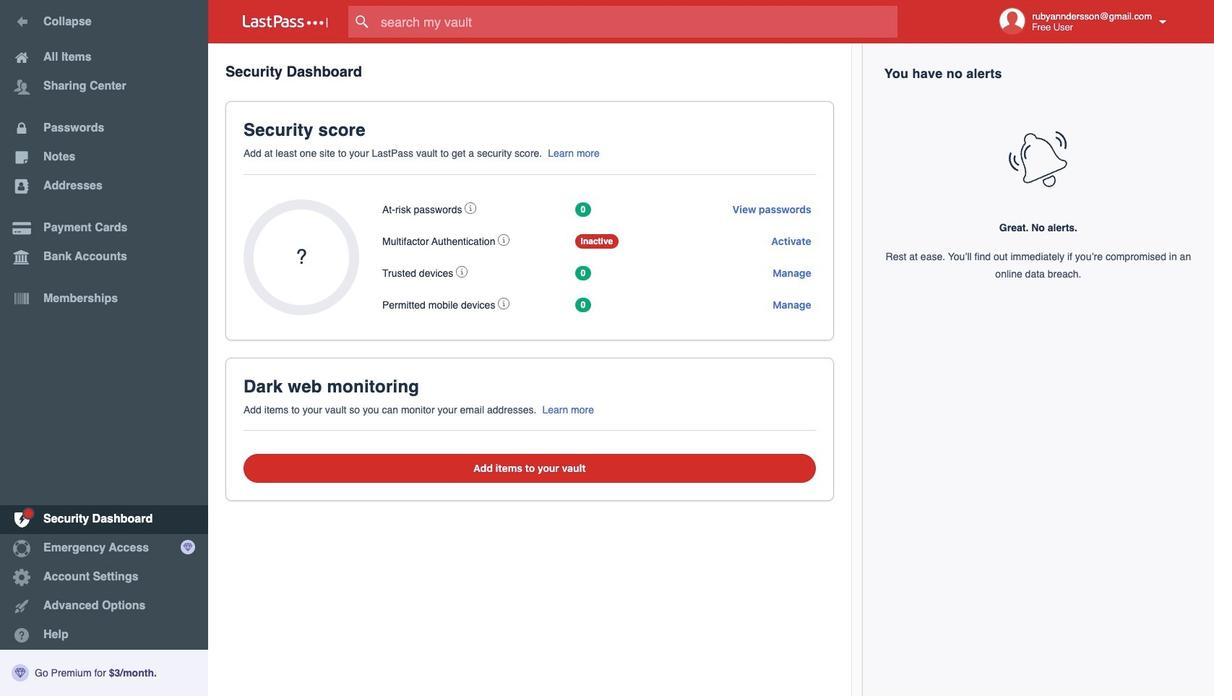 Task type: locate. For each thing, give the bounding box(es) containing it.
Search search field
[[349, 6, 926, 38]]

main navigation navigation
[[0, 0, 208, 696]]

search my vault text field
[[349, 6, 926, 38]]



Task type: vqa. For each thing, say whether or not it's contained in the screenshot.
Vault options navigation
no



Task type: describe. For each thing, give the bounding box(es) containing it.
lastpass image
[[243, 15, 328, 28]]



